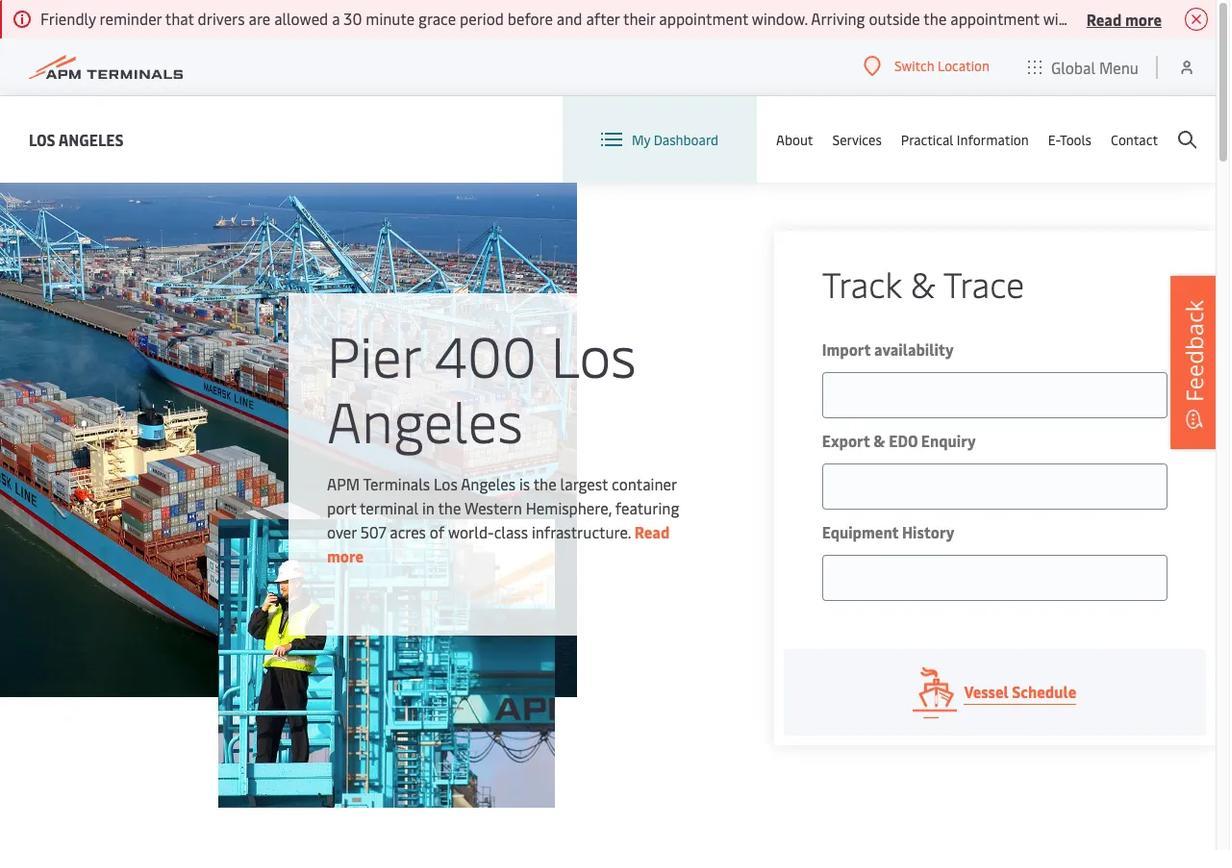 Task type: locate. For each thing, give the bounding box(es) containing it.
read more down western
[[327, 521, 670, 566]]

1 horizontal spatial &
[[911, 260, 936, 307]]

read more
[[1087, 8, 1162, 29], [327, 521, 670, 566]]

equipment history
[[822, 521, 955, 543]]

read up global menu
[[1087, 8, 1122, 29]]

angeles
[[58, 128, 124, 150], [327, 381, 523, 457], [461, 473, 516, 494]]

1 horizontal spatial read
[[1087, 8, 1122, 29]]

vessel
[[964, 681, 1009, 702]]

1 horizontal spatial more
[[1125, 8, 1162, 29]]

los angeles pier 400 image
[[0, 183, 577, 697]]

0 vertical spatial read more
[[1087, 8, 1162, 29]]

read for read more "button"
[[1087, 8, 1122, 29]]

featuring
[[615, 497, 679, 518]]

400
[[435, 316, 537, 392]]

more left close alert 'icon'
[[1125, 8, 1162, 29]]

read down featuring
[[635, 521, 670, 542]]

e-tools
[[1048, 130, 1092, 149]]

read inside read more
[[635, 521, 670, 542]]

read inside "button"
[[1087, 8, 1122, 29]]

about
[[776, 130, 813, 149]]

&
[[911, 260, 936, 307], [874, 430, 886, 451]]

dashboard
[[654, 130, 719, 149]]

edo
[[889, 430, 918, 451]]

more inside "button"
[[1125, 8, 1162, 29]]

0 vertical spatial &
[[911, 260, 936, 307]]

track & trace
[[822, 260, 1025, 307]]

practical information button
[[901, 96, 1029, 183]]

los inside pier 400 los angeles
[[551, 316, 637, 392]]

0 horizontal spatial los
[[29, 128, 55, 150]]

equipment
[[822, 521, 899, 543]]

menu
[[1099, 56, 1139, 77]]

e-
[[1048, 130, 1060, 149]]

1 horizontal spatial read more
[[1087, 8, 1162, 29]]

1 horizontal spatial los
[[434, 473, 458, 494]]

0 horizontal spatial read more
[[327, 521, 670, 566]]

angeles inside apm terminals los angeles is the largest container port terminal in the western hemisphere, featuring over 507 acres of world-class infrastructure.
[[461, 473, 516, 494]]

history
[[902, 521, 955, 543]]

0 horizontal spatial more
[[327, 545, 364, 566]]

1 vertical spatial &
[[874, 430, 886, 451]]

read more up menu
[[1087, 8, 1162, 29]]

0 vertical spatial angeles
[[58, 128, 124, 150]]

1 vertical spatial los
[[551, 316, 637, 392]]

import
[[822, 339, 871, 360]]

export & edo enquiry
[[822, 430, 976, 451]]

switch location
[[895, 57, 990, 75]]

the right in
[[438, 497, 461, 518]]

2 vertical spatial angeles
[[461, 473, 516, 494]]

& for trace
[[911, 260, 936, 307]]

feedback button
[[1171, 276, 1219, 449]]

angeles inside pier 400 los angeles
[[327, 381, 523, 457]]

1 vertical spatial the
[[438, 497, 461, 518]]

information
[[957, 130, 1029, 149]]

infrastructure.
[[532, 521, 631, 542]]

& left trace at right top
[[911, 260, 936, 307]]

the
[[534, 473, 557, 494], [438, 497, 461, 518]]

about button
[[776, 96, 813, 183]]

read
[[1087, 8, 1122, 29], [635, 521, 670, 542]]

terminal
[[360, 497, 419, 518]]

0 vertical spatial read
[[1087, 8, 1122, 29]]

los
[[29, 128, 55, 150], [551, 316, 637, 392], [434, 473, 458, 494]]

1 vertical spatial more
[[327, 545, 364, 566]]

los inside apm terminals los angeles is the largest container port terminal in the western hemisphere, featuring over 507 acres of world-class infrastructure.
[[434, 473, 458, 494]]

0 horizontal spatial &
[[874, 430, 886, 451]]

1 vertical spatial angeles
[[327, 381, 523, 457]]

0 horizontal spatial read
[[635, 521, 670, 542]]

services button
[[833, 96, 882, 183]]

2 horizontal spatial los
[[551, 316, 637, 392]]

0 horizontal spatial the
[[438, 497, 461, 518]]

the right is
[[534, 473, 557, 494]]

of
[[430, 521, 445, 542]]

read more link
[[327, 521, 670, 566]]

1 horizontal spatial the
[[534, 473, 557, 494]]

availability
[[874, 339, 954, 360]]

los angeles
[[29, 128, 124, 150]]

more
[[1125, 8, 1162, 29], [327, 545, 364, 566]]

read more button
[[1087, 7, 1162, 31]]

& left edo
[[874, 430, 886, 451]]

over
[[327, 521, 357, 542]]

2 vertical spatial los
[[434, 473, 458, 494]]

hemisphere,
[[526, 497, 612, 518]]

contact
[[1111, 130, 1158, 149]]

angeles for pier
[[327, 381, 523, 457]]

tools
[[1060, 130, 1092, 149]]

0 vertical spatial more
[[1125, 8, 1162, 29]]

1 vertical spatial read
[[635, 521, 670, 542]]

switch
[[895, 57, 935, 75]]

more down over
[[327, 545, 364, 566]]

1 vertical spatial read more
[[327, 521, 670, 566]]



Task type: vqa. For each thing, say whether or not it's contained in the screenshot.
Angeles to the middle
yes



Task type: describe. For each thing, give the bounding box(es) containing it.
location
[[938, 57, 990, 75]]

read more for read more link
[[327, 521, 670, 566]]

largest
[[560, 473, 608, 494]]

global menu button
[[1009, 38, 1158, 96]]

read for read more link
[[635, 521, 670, 542]]

angeles for apm
[[461, 473, 516, 494]]

read more for read more "button"
[[1087, 8, 1162, 29]]

e-tools button
[[1048, 96, 1092, 183]]

enquiry
[[921, 430, 976, 451]]

pier
[[327, 316, 420, 392]]

in
[[422, 497, 435, 518]]

container
[[612, 473, 677, 494]]

my
[[632, 130, 651, 149]]

0 vertical spatial the
[[534, 473, 557, 494]]

la secondary image
[[219, 519, 555, 808]]

vessel schedule link
[[784, 649, 1206, 736]]

vessel schedule
[[964, 681, 1077, 702]]

schedule
[[1012, 681, 1077, 702]]

terminals
[[363, 473, 430, 494]]

services
[[833, 130, 882, 149]]

practical
[[901, 130, 954, 149]]

trace
[[943, 260, 1025, 307]]

world-
[[448, 521, 494, 542]]

acres
[[390, 521, 426, 542]]

& for edo
[[874, 430, 886, 451]]

port
[[327, 497, 356, 518]]

507
[[360, 521, 386, 542]]

class
[[494, 521, 528, 542]]

practical information
[[901, 130, 1029, 149]]

import availability
[[822, 339, 954, 360]]

my dashboard button
[[601, 96, 719, 183]]

contact button
[[1111, 96, 1158, 183]]

apm terminals los angeles is the largest container port terminal in the western hemisphere, featuring over 507 acres of world-class infrastructure.
[[327, 473, 679, 542]]

feedback
[[1178, 300, 1210, 402]]

more for read more link
[[327, 545, 364, 566]]

global
[[1051, 56, 1096, 77]]

close alert image
[[1185, 8, 1208, 31]]

global menu
[[1051, 56, 1139, 77]]

pier 400 los angeles
[[327, 316, 637, 457]]

apm
[[327, 473, 360, 494]]

more for read more "button"
[[1125, 8, 1162, 29]]

switch location button
[[864, 56, 990, 77]]

is
[[519, 473, 530, 494]]

los for pier 400 los angeles
[[551, 316, 637, 392]]

0 vertical spatial los
[[29, 128, 55, 150]]

los angeles link
[[29, 127, 124, 152]]

los for apm terminals los angeles is the largest container port terminal in the western hemisphere, featuring over 507 acres of world-class infrastructure.
[[434, 473, 458, 494]]

my dashboard
[[632, 130, 719, 149]]

western
[[465, 497, 522, 518]]

track
[[822, 260, 902, 307]]

export
[[822, 430, 870, 451]]



